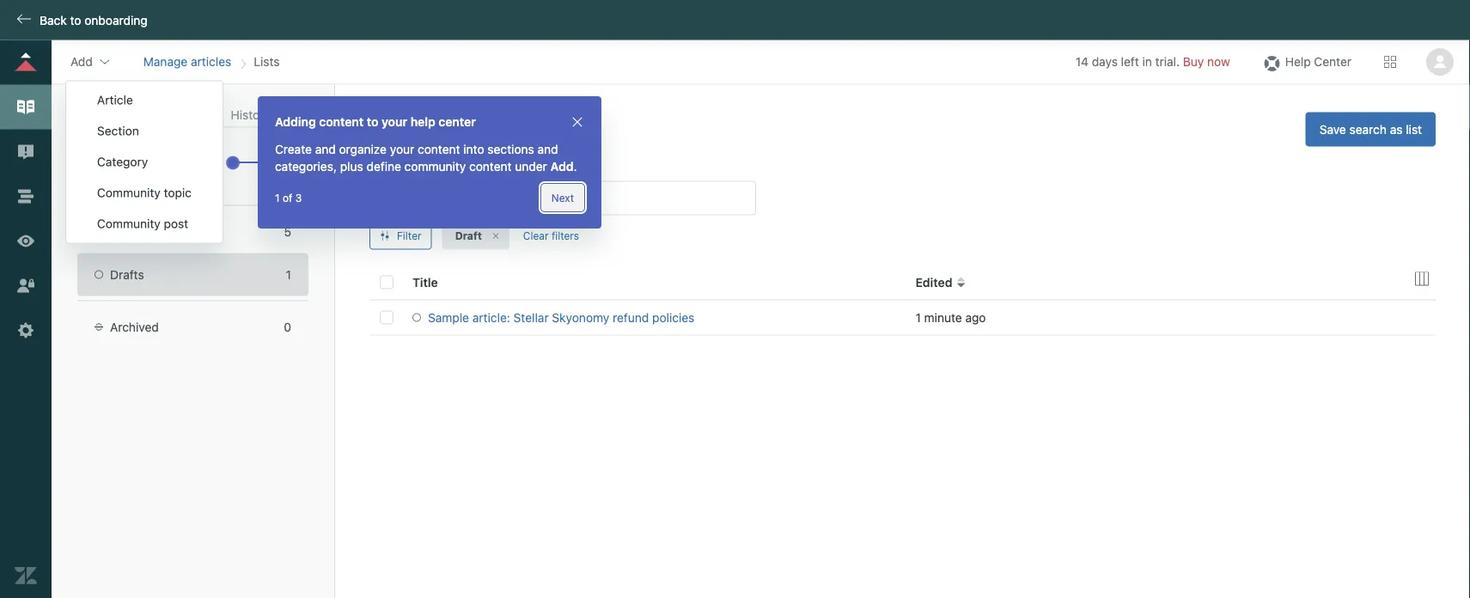 Task type: locate. For each thing, give the bounding box(es) containing it.
0 horizontal spatial drafts
[[110, 267, 144, 282]]

None field
[[401, 191, 745, 206]]

to up organize
[[367, 115, 379, 129]]

1 horizontal spatial and
[[538, 142, 558, 156]]

1 vertical spatial articles
[[112, 172, 152, 186]]

create and organize your content into sections and categories, plus define community content under add .
[[275, 142, 577, 174]]

0 vertical spatial drafts
[[370, 118, 420, 141]]

adding
[[275, 115, 316, 129]]

center
[[439, 115, 476, 129]]

your for help
[[382, 115, 408, 129]]

customize design image
[[15, 230, 37, 252]]

articles inside navigation
[[191, 55, 231, 69]]

0 vertical spatial add
[[70, 55, 93, 69]]

add down back to onboarding link
[[70, 55, 93, 69]]

and
[[315, 142, 336, 156], [538, 142, 558, 156]]

plus
[[340, 159, 363, 174]]

1
[[370, 148, 375, 162], [275, 192, 280, 204], [286, 267, 291, 282], [916, 310, 921, 325]]

0 vertical spatial your
[[382, 115, 408, 129]]

manage articles
[[143, 55, 231, 69]]

0 horizontal spatial content
[[319, 115, 364, 129]]

organize
[[339, 142, 387, 156]]

clear
[[523, 230, 549, 242]]

and up categories,
[[315, 142, 336, 156]]

articles for manage articles
[[191, 55, 231, 69]]

add inside create and organize your content into sections and categories, plus define community content under add .
[[551, 159, 574, 174]]

days
[[1092, 55, 1118, 69]]

clear filters
[[523, 230, 579, 242]]

14
[[1076, 55, 1089, 69]]

1 vertical spatial to
[[367, 115, 379, 129]]

6
[[284, 172, 291, 186]]

1 left 'result'
[[370, 148, 375, 162]]

1 minute ago
[[916, 310, 986, 325]]

content up organize
[[319, 115, 364, 129]]

your up define
[[390, 142, 415, 156]]

archived
[[110, 320, 159, 334]]

content
[[319, 115, 364, 129], [418, 142, 460, 156], [469, 159, 512, 174]]

help center
[[1286, 55, 1352, 69]]

minute
[[925, 310, 962, 325]]

1 vertical spatial drafts
[[110, 267, 144, 282]]

navigation
[[140, 49, 283, 75]]

history
[[231, 108, 271, 122]]

1 left the of
[[275, 192, 280, 204]]

1 horizontal spatial add
[[551, 159, 574, 174]]

1 vertical spatial add
[[551, 159, 574, 174]]

add right under
[[551, 159, 574, 174]]

back to onboarding link
[[0, 11, 156, 29]]

0 horizontal spatial articles
[[112, 172, 152, 186]]

your left help
[[382, 115, 408, 129]]

community
[[405, 159, 466, 174]]

title
[[413, 275, 438, 289]]

your inside create and organize your content into sections and categories, plus define community content under add .
[[390, 142, 415, 156]]

manage articles link
[[143, 55, 231, 69]]

drafts up 'result'
[[370, 118, 420, 141]]

adding content to your help center
[[275, 115, 476, 129]]

of
[[283, 192, 293, 204]]

all articles
[[95, 172, 152, 186]]

2 vertical spatial content
[[469, 159, 512, 174]]

14 days left in trial. buy now
[[1076, 55, 1231, 69]]

1 vertical spatial your
[[390, 142, 415, 156]]

0 vertical spatial articles
[[191, 55, 231, 69]]

save search as list
[[1320, 122, 1423, 136]]

1 left minute
[[916, 310, 921, 325]]

sections
[[488, 142, 534, 156]]

to right back
[[70, 13, 81, 27]]

0 vertical spatial to
[[70, 13, 81, 27]]

define
[[367, 159, 401, 174]]

to
[[70, 13, 81, 27], [367, 115, 379, 129]]

1 horizontal spatial articles
[[191, 55, 231, 69]]

0 horizontal spatial and
[[315, 142, 336, 156]]

filters
[[552, 230, 579, 242]]

drafts
[[370, 118, 420, 141], [110, 267, 144, 282]]

navigation containing manage articles
[[140, 49, 283, 75]]

1 horizontal spatial content
[[418, 142, 460, 156]]

articles
[[191, 55, 231, 69], [112, 172, 152, 186]]

1 down 5
[[286, 267, 291, 282]]

search
[[1350, 122, 1387, 136]]

lists
[[254, 55, 280, 69]]

1 for 1 minute ago
[[916, 310, 921, 325]]

5
[[284, 224, 291, 239]]

0 vertical spatial content
[[319, 115, 364, 129]]

history link
[[193, 102, 309, 128]]

your for content
[[390, 142, 415, 156]]

1 horizontal spatial drafts
[[370, 118, 420, 141]]

published
[[110, 224, 165, 239]]

save
[[1320, 122, 1347, 136]]

0 horizontal spatial to
[[70, 13, 81, 27]]

as
[[1391, 122, 1403, 136]]

1 of 3
[[275, 192, 302, 204]]

add
[[70, 55, 93, 69], [551, 159, 574, 174]]

.
[[574, 159, 577, 174]]

dialog
[[258, 96, 602, 229]]

drafts down the published
[[110, 267, 144, 282]]

manage
[[143, 55, 188, 69]]

and up under
[[538, 142, 558, 156]]

articles right all
[[112, 172, 152, 186]]

articles right manage
[[191, 55, 231, 69]]

content up community
[[418, 142, 460, 156]]

sample article: stellar skyonomy refund policies
[[428, 310, 695, 325]]

0 horizontal spatial add
[[70, 55, 93, 69]]

2 and from the left
[[538, 142, 558, 156]]

content down into
[[469, 159, 512, 174]]

your
[[382, 115, 408, 129], [390, 142, 415, 156]]

1 result
[[370, 148, 410, 162]]



Task type: describe. For each thing, give the bounding box(es) containing it.
policies
[[652, 310, 695, 325]]

3
[[295, 192, 302, 204]]

edited button
[[916, 274, 967, 291]]

zendesk products image
[[1385, 56, 1397, 68]]

sample article: stellar skyonomy refund policies link
[[413, 309, 895, 326]]

trial.
[[1156, 55, 1180, 69]]

help
[[411, 115, 436, 129]]

skyonomy
[[552, 310, 610, 325]]

add button
[[65, 49, 117, 75]]

1 and from the left
[[315, 142, 336, 156]]

article:
[[473, 310, 510, 325]]

1 for 1
[[286, 267, 291, 282]]

clear filters button
[[513, 222, 590, 250]]

list
[[1406, 122, 1423, 136]]

next button
[[541, 184, 584, 211]]

manage articles image
[[15, 96, 37, 118]]

back
[[40, 13, 67, 27]]

create
[[275, 142, 312, 156]]

1 for 1 of 3
[[275, 192, 280, 204]]

help center button
[[1256, 49, 1357, 75]]

in
[[1143, 55, 1153, 69]]

onboarding
[[84, 13, 148, 27]]

into
[[464, 142, 484, 156]]

1 for 1 result
[[370, 148, 375, 162]]

categories,
[[275, 159, 337, 174]]

settings image
[[15, 319, 37, 342]]

draft
[[455, 230, 482, 242]]

remove image
[[491, 231, 501, 241]]

0
[[284, 320, 291, 334]]

save search as list button
[[1306, 112, 1436, 147]]

add inside popup button
[[70, 55, 93, 69]]

left
[[1121, 55, 1140, 69]]

moderate content image
[[15, 141, 37, 163]]

help
[[1286, 55, 1311, 69]]

stellar
[[514, 310, 549, 325]]

edited
[[916, 275, 953, 289]]

zendesk image
[[15, 565, 37, 587]]

articles for all articles
[[112, 172, 152, 186]]

all
[[95, 172, 108, 186]]

1 vertical spatial content
[[418, 142, 460, 156]]

1 horizontal spatial to
[[367, 115, 379, 129]]

refund
[[613, 310, 649, 325]]

next
[[552, 192, 574, 204]]

buy
[[1183, 55, 1205, 69]]

dialog containing adding content to your help center
[[258, 96, 602, 229]]

sample
[[428, 310, 469, 325]]

2 horizontal spatial content
[[469, 159, 512, 174]]

ago
[[966, 310, 986, 325]]

under
[[515, 159, 547, 174]]

now
[[1208, 55, 1231, 69]]

center
[[1315, 55, 1352, 69]]

result
[[378, 148, 410, 162]]

close image
[[571, 115, 584, 129]]

back to onboarding
[[40, 13, 148, 27]]

arrange content image
[[15, 185, 37, 208]]

user permissions image
[[15, 275, 37, 297]]



Task type: vqa. For each thing, say whether or not it's contained in the screenshot.
Add to the left
yes



